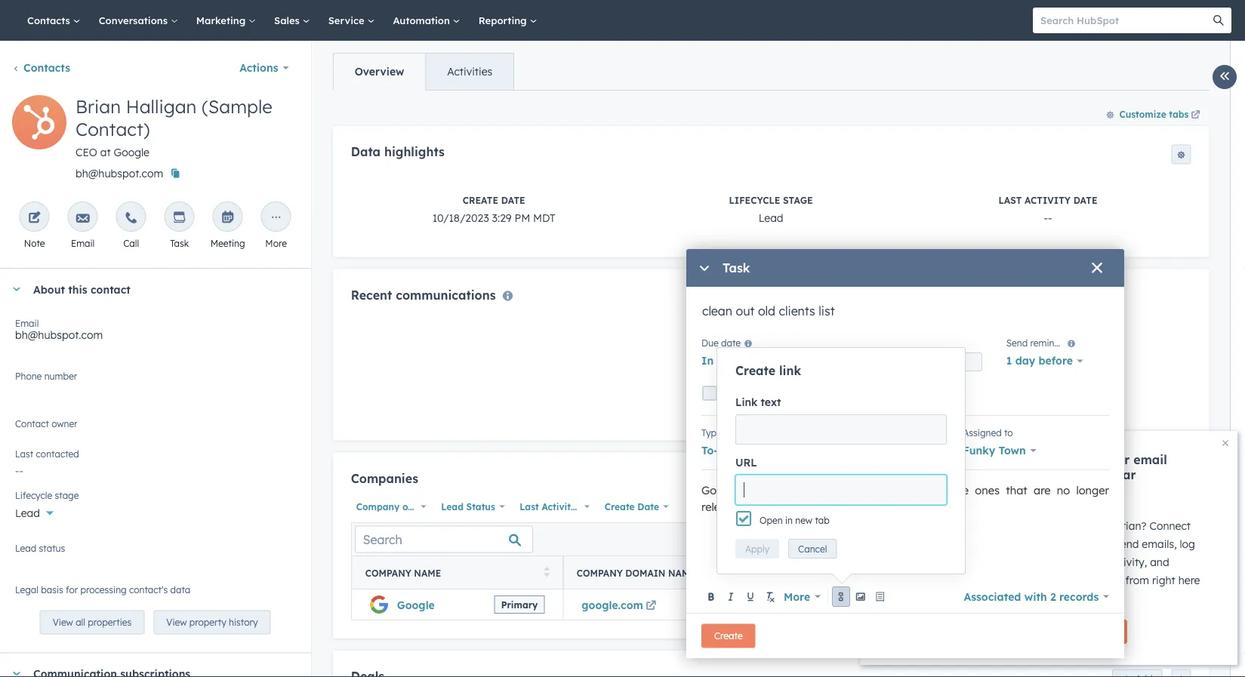 Task type: locate. For each thing, give the bounding box(es) containing it.
activity
[[1024, 194, 1070, 206], [541, 501, 576, 512]]

0 vertical spatial your
[[1102, 452, 1130, 467]]

marketing
[[196, 14, 248, 26]]

send reminder
[[1006, 337, 1069, 349]]

close dialog image
[[1091, 263, 1103, 275]]

1 press to sort. image from the left
[[543, 567, 549, 577]]

more image
[[269, 211, 283, 225]]

link opens in a new window image
[[645, 601, 656, 612], [645, 601, 656, 612]]

all left properties
[[76, 617, 85, 628]]

1 horizontal spatial email
[[1077, 556, 1105, 569]]

0 vertical spatial more
[[265, 237, 287, 249]]

company name
[[365, 568, 441, 579]]

cancel button
[[788, 539, 837, 559]]

last
[[998, 194, 1021, 206], [15, 448, 33, 459], [519, 501, 539, 512]]

create for create date 10/18/2023 3:29 pm mdt
[[462, 194, 498, 206]]

no inside alert
[[738, 407, 753, 420]]

view inside view property history link
[[166, 617, 187, 628]]

1 view from the left
[[53, 617, 73, 628]]

company for company owner
[[356, 501, 399, 512]]

navigation containing overview
[[332, 53, 514, 91]]

create button
[[701, 624, 756, 648]]

pro tip: connect your email account and calendar
[[1004, 452, 1167, 482]]

press to sort. image for company domain name
[[732, 567, 738, 577]]

press to sort. element left here in the bottom right of the page
[[1171, 567, 1176, 580]]

0 vertical spatial phone
[[15, 370, 42, 382]]

google link
[[397, 598, 434, 612]]

company owner
[[356, 501, 430, 512]]

tasks
[[901, 444, 928, 457]]

press to sort. element down last activity date popup button
[[543, 567, 549, 580]]

lead left status at the left bottom of the page
[[15, 543, 36, 554]]

about for about this contact
[[33, 283, 65, 296]]

lead down lifecycle stage at the bottom left of page
[[15, 507, 40, 520]]

phone left number
[[15, 370, 42, 382]]

and right lists
[[904, 484, 924, 497]]

0 vertical spatial account
[[1004, 467, 1052, 482]]

0 vertical spatial lifecycle
[[729, 194, 780, 206]]

0 vertical spatial email
[[1134, 452, 1167, 467]]

0 vertical spatial all
[[1111, 574, 1122, 587]]

view all properties link
[[40, 610, 144, 634]]

no
[[1057, 484, 1070, 497]]

tab
[[815, 515, 830, 526]]

email image
[[76, 211, 90, 225]]

automation
[[393, 14, 453, 26]]

to right set
[[748, 387, 759, 402]]

records
[[1059, 590, 1099, 603]]

your up schedule
[[1004, 556, 1026, 569]]

task image
[[173, 211, 186, 225]]

no inside contact owner no owner
[[15, 424, 30, 437]]

no
[[738, 407, 753, 420], [15, 424, 30, 437]]

in 3 business days (wednesday)
[[701, 354, 872, 367]]

view left property
[[166, 617, 187, 628]]

1 vertical spatial lifecycle
[[15, 490, 52, 501]]

to right the out
[[1102, 519, 1112, 533]]

account up that
[[1004, 467, 1052, 482]]

last inside popup button
[[519, 501, 539, 512]]

are
[[1034, 484, 1051, 497]]

2 vertical spatial and
[[1150, 556, 1169, 569]]

1 horizontal spatial task
[[723, 261, 750, 276]]

caret image
[[12, 672, 21, 676]]

companies
[[351, 471, 418, 486]]

Search HubSpot search field
[[1033, 8, 1218, 33]]

in left 'new'
[[785, 515, 793, 526]]

1 horizontal spatial more
[[784, 590, 810, 603]]

1 horizontal spatial lifecycle
[[729, 194, 780, 206]]

1 horizontal spatial about
[[1004, 493, 1029, 504]]

Phone number text field
[[15, 368, 295, 398]]

owner for contact owner no owner
[[52, 418, 78, 429]]

hubspot.
[[1015, 592, 1062, 605]]

and inside pro tip: connect your email account and calendar
[[1056, 467, 1079, 482]]

email down email icon
[[71, 237, 95, 249]]

1 vertical spatial no
[[15, 424, 30, 437]]

your down ready
[[1004, 538, 1026, 551]]

lead left status
[[441, 501, 463, 512]]

0 vertical spatial contacts
[[27, 14, 73, 26]]

google.com link
[[581, 598, 659, 612]]

more down more icon
[[265, 237, 287, 249]]

google right at
[[114, 146, 149, 159]]

0 horizontal spatial press to sort. element
[[543, 567, 549, 580]]

minimize dialog image
[[698, 263, 711, 275]]

1 horizontal spatial last
[[519, 501, 539, 512]]

company up google.com
[[576, 568, 622, 579]]

create inside button
[[714, 630, 743, 642]]

apply button
[[735, 539, 779, 559]]

actions button
[[230, 53, 298, 83]]

to left reach on the bottom of the page
[[1038, 519, 1048, 533]]

3:29
[[492, 211, 511, 224]]

0 horizontal spatial about
[[33, 283, 65, 296]]

activities button
[[425, 54, 513, 90]]

—
[[1099, 574, 1108, 587]]

1 vertical spatial 2
[[1050, 590, 1056, 603]]

view inside view all properties link
[[53, 617, 73, 628]]

lifecycle left stage on the top
[[729, 194, 780, 206]]

associated
[[964, 590, 1021, 603]]

lead inside lifecycle stage lead
[[758, 211, 783, 224]]

link
[[779, 363, 801, 378]]

email up add
[[1134, 452, 1167, 467]]

preliminary tasks button
[[836, 440, 939, 461]]

0 vertical spatial in
[[785, 515, 793, 526]]

tabs
[[1169, 108, 1188, 120]]

email inside email bh@hubspot.com
[[15, 318, 39, 329]]

0 vertical spatial bh@hubspot.com
[[76, 167, 163, 180]]

0 horizontal spatial all
[[76, 617, 85, 628]]

bh@hubspot.com down at
[[76, 167, 163, 180]]

and
[[1056, 467, 1079, 482], [904, 484, 924, 497], [1150, 556, 1169, 569]]

lifecycle for lifecycle stage
[[15, 490, 52, 501]]

0 horizontal spatial view
[[53, 617, 73, 628]]

press to sort. image
[[543, 567, 549, 577], [732, 567, 738, 577]]

1 vertical spatial email
[[15, 318, 39, 329]]

1 horizontal spatial press to sort. image
[[732, 567, 738, 577]]

email for email
[[71, 237, 95, 249]]

no activities. alert
[[351, 320, 1191, 422]]

1 day before button
[[1006, 350, 1083, 372]]

task
[[170, 237, 189, 249], [723, 261, 750, 276]]

1 horizontal spatial email
[[71, 237, 95, 249]]

1 vertical spatial and
[[904, 484, 924, 497]]

0 horizontal spatial in
[[785, 515, 793, 526]]

that
[[1006, 484, 1027, 497]]

edit button
[[12, 95, 66, 155]]

1 press to sort. element from the left
[[543, 567, 549, 580]]

phone number
[[15, 370, 77, 382]]

google down name
[[397, 598, 434, 612]]

company down companies
[[356, 501, 399, 512]]

data
[[170, 584, 191, 595]]

name
[[414, 568, 441, 579]]

1 vertical spatial activity
[[541, 501, 576, 512]]

0 horizontal spatial press to sort. image
[[543, 567, 549, 577]]

1 vertical spatial google
[[397, 598, 434, 612]]

owner up contacted
[[52, 418, 78, 429]]

low button
[[766, 440, 812, 461]]

1 vertical spatial in
[[1004, 592, 1012, 605]]

no up "last contacted"
[[15, 424, 30, 437]]

0 vertical spatial google
[[114, 146, 149, 159]]

bh@hubspot.com up number
[[15, 328, 103, 342]]

about for about 2 minutes
[[1004, 493, 1029, 504]]

your up add button
[[1102, 452, 1130, 467]]

0 horizontal spatial account
[[1004, 467, 1052, 482]]

0 horizontal spatial phone
[[15, 370, 42, 382]]

to for ready
[[1038, 519, 1048, 533]]

lifecycle left stage
[[15, 490, 52, 501]]

owner up "last contacted"
[[33, 424, 63, 437]]

company domain name
[[576, 568, 695, 579]]

1 horizontal spatial account
[[1059, 538, 1099, 551]]

to up town
[[1004, 427, 1013, 438]]

1 vertical spatial account
[[1059, 538, 1099, 551]]

and up no
[[1056, 467, 1079, 482]]

3 press to sort. element from the left
[[1171, 567, 1176, 580]]

0 vertical spatial about
[[33, 283, 65, 296]]

company left name
[[365, 568, 411, 579]]

create inside create date 10/18/2023 3:29 pm mdt
[[462, 194, 498, 206]]

task down task icon
[[170, 237, 189, 249]]

view property history
[[166, 617, 258, 628]]

(wednesday)
[[803, 354, 872, 367]]

highlights
[[384, 144, 444, 159]]

2 horizontal spatial last
[[998, 194, 1021, 206]]

lead for lead
[[15, 507, 40, 520]]

and inside go over old, unclaimed clients lists and remove ones that are no longer relevant.
[[904, 484, 924, 497]]

2 horizontal spatial press to sort. element
[[1171, 567, 1176, 580]]

0 vertical spatial last
[[998, 194, 1021, 206]]

HH:MM text field
[[889, 353, 982, 371]]

1 vertical spatial last
[[15, 448, 33, 459]]

0 horizontal spatial and
[[904, 484, 924, 497]]

about left this
[[33, 283, 65, 296]]

1 vertical spatial phone
[[765, 568, 798, 579]]

date inside last activity date --
[[1073, 194, 1097, 206]]

Title text field
[[701, 302, 1109, 332]]

contacted
[[36, 448, 79, 459]]

0 horizontal spatial activity
[[541, 501, 576, 512]]

activity inside popup button
[[541, 501, 576, 512]]

last inside last activity date --
[[998, 194, 1021, 206]]

note image
[[28, 211, 41, 225]]

open in new tab
[[760, 515, 830, 526]]

last for last contacted
[[15, 448, 33, 459]]

1 horizontal spatial press to sort. element
[[732, 567, 738, 580]]

0 horizontal spatial lifecycle
[[15, 490, 52, 501]]

date inside popup button
[[579, 501, 600, 512]]

1 horizontal spatial all
[[1111, 574, 1122, 587]]

press to sort. element for company name
[[543, 567, 549, 580]]

0 horizontal spatial last
[[15, 448, 33, 459]]

0 vertical spatial email
[[71, 237, 95, 249]]

company inside popup button
[[356, 501, 399, 512]]

your inside pro tip: connect your email account and calendar
[[1102, 452, 1130, 467]]

owner down companies
[[402, 501, 430, 512]]

date inside 'popup button'
[[637, 501, 659, 512]]

0 horizontal spatial google
[[114, 146, 149, 159]]

0 horizontal spatial 2
[[1032, 493, 1037, 504]]

last activity date
[[519, 501, 600, 512]]

date left create date
[[579, 501, 600, 512]]

due
[[701, 337, 719, 349]]

sales link
[[265, 0, 319, 41]]

no down set
[[738, 407, 753, 420]]

1 horizontal spatial view
[[166, 617, 187, 628]]

email up —
[[1077, 556, 1105, 569]]

phone number
[[765, 568, 841, 579]]

contact's
[[129, 584, 168, 595]]

town
[[999, 444, 1026, 457]]

send
[[1115, 538, 1139, 551]]

activity inside last activity date --
[[1024, 194, 1070, 206]]

email up contacts'
[[1029, 538, 1056, 551]]

set
[[726, 387, 744, 402]]

reporting
[[479, 14, 530, 26]]

assigned to
[[963, 427, 1013, 438]]

about left the are
[[1004, 493, 1029, 504]]

1 vertical spatial email
[[1029, 538, 1056, 551]]

press to sort. image down last activity date popup button
[[543, 567, 549, 577]]

add button
[[1112, 471, 1162, 491]]

all
[[1111, 574, 1122, 587], [76, 617, 85, 628]]

press to sort. image down the 'apply' button
[[732, 567, 738, 577]]

0 vertical spatial and
[[1056, 467, 1079, 482]]

contacts link
[[18, 0, 90, 41], [12, 61, 70, 74]]

press to sort. element
[[543, 567, 549, 580], [732, 567, 738, 580], [1171, 567, 1176, 580]]

1 horizontal spatial and
[[1056, 467, 1079, 482]]

view down for
[[53, 617, 73, 628]]

2 view from the left
[[166, 617, 187, 628]]

0 vertical spatial activity
[[1024, 194, 1070, 206]]

2
[[1032, 493, 1037, 504], [1050, 590, 1056, 603]]

date up close dialog image
[[1073, 194, 1097, 206]]

about inside dropdown button
[[33, 283, 65, 296]]

search image
[[1213, 15, 1224, 26]]

to
[[748, 387, 759, 402], [1004, 427, 1013, 438], [1038, 519, 1048, 533], [1102, 519, 1112, 533], [1102, 538, 1112, 551]]

0 horizontal spatial email
[[15, 318, 39, 329]]

in down schedule
[[1004, 592, 1012, 605]]

associated with 2 records
[[964, 590, 1099, 603]]

1 day before
[[1006, 354, 1073, 367]]

search button
[[1206, 8, 1232, 33]]

0 vertical spatial 2
[[1032, 493, 1037, 504]]

lifecycle stage
[[15, 490, 79, 501]]

contacts'
[[1029, 556, 1074, 569]]

log
[[1180, 538, 1195, 551]]

lifecycle for lifecycle stage lead
[[729, 194, 780, 206]]

task right minimize dialog icon
[[723, 261, 750, 276]]

view
[[53, 617, 73, 628], [166, 617, 187, 628]]

date up pm
[[501, 194, 525, 206]]

brian halligan (sample contact) ceo at google
[[76, 95, 272, 159]]

recent communications
[[351, 287, 495, 302]]

1 vertical spatial your
[[1004, 538, 1026, 551]]

email down caret image
[[15, 318, 39, 329]]

view property history link
[[154, 610, 271, 634]]

about 2 minutes
[[1004, 493, 1073, 504]]

0 horizontal spatial task
[[170, 237, 189, 249]]

2 vertical spatial last
[[519, 501, 539, 512]]

all right —
[[1111, 574, 1122, 587]]

1 vertical spatial about
[[1004, 493, 1029, 504]]

in 3 business days (wednesday) button
[[701, 350, 883, 372]]

and left press to sort. image
[[1150, 556, 1169, 569]]

1 horizontal spatial 2
[[1050, 590, 1056, 603]]

more down phone number
[[784, 590, 810, 603]]

number
[[801, 568, 841, 579]]

more inside popup button
[[784, 590, 810, 603]]

0 horizontal spatial no
[[15, 424, 30, 437]]

create date button
[[599, 497, 672, 517]]

associated with 2 records button
[[964, 586, 1109, 607]]

press to sort. element down the 'apply' button
[[732, 567, 738, 580]]

email inside pro tip: connect your email account and calendar
[[1134, 452, 1167, 467]]

google inside brian halligan (sample contact) ceo at google
[[114, 146, 149, 159]]

2 press to sort. image from the left
[[732, 567, 738, 577]]

Last contacted text field
[[15, 457, 295, 481]]

create inside 'popup button'
[[604, 501, 634, 512]]

lead down stage on the top
[[758, 211, 783, 224]]

1 horizontal spatial phone
[[765, 568, 798, 579]]

2 horizontal spatial email
[[1134, 452, 1167, 467]]

1 vertical spatial contacts link
[[12, 61, 70, 74]]

activity for last activity date --
[[1024, 194, 1070, 206]]

0 vertical spatial no
[[738, 407, 753, 420]]

lifecycle inside lifecycle stage lead
[[729, 194, 780, 206]]

no owner button
[[15, 415, 295, 440]]

2 inside popup button
[[1050, 590, 1056, 603]]

account down the out
[[1059, 538, 1099, 551]]

2 press to sort. element from the left
[[732, 567, 738, 580]]

caret image
[[12, 287, 21, 291]]

2 vertical spatial your
[[1004, 556, 1026, 569]]

press to sort. element for company domain name
[[732, 567, 738, 580]]

customize tabs
[[1119, 108, 1188, 120]]

owner inside popup button
[[402, 501, 430, 512]]

date up the domain
[[637, 501, 659, 512]]

1 horizontal spatial in
[[1004, 592, 1012, 605]]

2 horizontal spatial and
[[1150, 556, 1169, 569]]

2 right with
[[1050, 590, 1056, 603]]

2 right that
[[1032, 493, 1037, 504]]

create for create link
[[735, 363, 776, 378]]

basis
[[41, 584, 63, 595]]

1 vertical spatial more
[[784, 590, 810, 603]]

navigation
[[332, 53, 514, 91]]

overview
[[354, 65, 404, 78]]

1 horizontal spatial activity
[[1024, 194, 1070, 206]]

lifecycle stage lead
[[729, 194, 813, 224]]

1 horizontal spatial no
[[738, 407, 753, 420]]

call image
[[124, 211, 138, 225]]

lead button
[[15, 498, 295, 523]]

0 horizontal spatial more
[[265, 237, 287, 249]]

phone up more popup button
[[765, 568, 798, 579]]

in
[[785, 515, 793, 526], [1004, 592, 1012, 605]]



Task type: vqa. For each thing, say whether or not it's contained in the screenshot.
Create link's Create
yes



Task type: describe. For each thing, give the bounding box(es) containing it.
1 vertical spatial contacts
[[23, 61, 70, 74]]

lead for lead status
[[441, 501, 463, 512]]

date
[[721, 337, 741, 349]]

company for company domain name
[[576, 568, 622, 579]]

phone for phone number
[[765, 568, 798, 579]]

create date
[[604, 501, 659, 512]]

due date
[[701, 337, 741, 349]]

do
[[718, 444, 732, 457]]

10/18/2023
[[432, 211, 489, 224]]

status
[[466, 501, 495, 512]]

link
[[735, 396, 758, 409]]

pm
[[514, 211, 530, 224]]

in inside ready to reach out to brian? connect your email account to send emails, log your contacts' email activity, and schedule meetings — all from right here in hubspot.
[[1004, 592, 1012, 605]]

to for assigned
[[1004, 427, 1013, 438]]

name
[[668, 568, 695, 579]]

status
[[39, 543, 65, 554]]

automation link
[[384, 0, 469, 41]]

last activity date button
[[514, 497, 600, 517]]

0 vertical spatial contacts link
[[18, 0, 90, 41]]

last activity date --
[[998, 194, 1097, 224]]

service link
[[319, 0, 384, 41]]

lead status
[[441, 501, 495, 512]]

go
[[701, 484, 717, 497]]

add
[[1135, 475, 1152, 487]]

legal basis for processing contact's data
[[15, 584, 191, 595]]

activities
[[447, 65, 492, 78]]

2 vertical spatial email
[[1077, 556, 1105, 569]]

longer
[[1076, 484, 1109, 497]]

conversations
[[99, 14, 170, 26]]

actions
[[240, 61, 278, 74]]

last contacted
[[15, 448, 79, 459]]

contact
[[91, 283, 130, 296]]

view for view property history
[[166, 617, 187, 628]]

over
[[723, 484, 746, 497]]

open
[[760, 515, 783, 526]]

for
[[66, 584, 78, 595]]

marketing link
[[187, 0, 265, 41]]

at
[[100, 146, 111, 159]]

view for view all properties
[[53, 617, 73, 628]]

1 vertical spatial task
[[723, 261, 750, 276]]

owner for company owner
[[402, 501, 430, 512]]

funky town button
[[963, 440, 1036, 461]]

right
[[1152, 574, 1176, 587]]

all inside ready to reach out to brian? connect your email account to send emails, log your contacts' email activity, and schedule meetings — all from right here in hubspot.
[[1111, 574, 1122, 587]]

out
[[1082, 519, 1099, 533]]

recent
[[351, 287, 392, 302]]

last for last activity date
[[519, 501, 539, 512]]

create date 10/18/2023 3:29 pm mdt
[[432, 194, 555, 224]]

sales
[[274, 14, 303, 26]]

stage
[[55, 490, 79, 501]]

from
[[1125, 574, 1149, 587]]

and for remove
[[904, 484, 924, 497]]

last for last activity date --
[[998, 194, 1021, 206]]

(sample
[[202, 95, 272, 118]]

0 vertical spatial task
[[170, 237, 189, 249]]

text
[[761, 396, 781, 409]]

assigned
[[963, 427, 1002, 438]]

brian?
[[1115, 519, 1147, 533]]

before
[[1039, 354, 1073, 367]]

connect
[[1150, 519, 1191, 533]]

meeting
[[210, 237, 245, 249]]

repeat
[[763, 387, 800, 402]]

1 horizontal spatial google
[[397, 598, 434, 612]]

phone for phone number
[[15, 370, 42, 382]]

customize tabs link
[[1099, 102, 1209, 126]]

funky town
[[963, 444, 1026, 457]]

preliminary tasks
[[836, 444, 928, 457]]

day
[[1015, 354, 1035, 367]]

1
[[1006, 354, 1012, 367]]

close image
[[1222, 440, 1229, 446]]

ready to reach out to brian? connect your email account to send emails, log your contacts' email activity, and schedule meetings — all from right here in hubspot.
[[1004, 519, 1200, 605]]

and for calendar
[[1056, 467, 1079, 482]]

create for create date
[[604, 501, 634, 512]]

lead for lead status
[[15, 543, 36, 554]]

account inside ready to reach out to brian? connect your email account to send emails, log your contacts' email activity, and schedule meetings — all from right here in hubspot.
[[1059, 538, 1099, 551]]

press to sort. image
[[1171, 567, 1176, 577]]

create for create
[[714, 630, 743, 642]]

activity for last activity date
[[541, 501, 576, 512]]

to left send
[[1102, 538, 1112, 551]]

schedule
[[1004, 574, 1047, 587]]

unclaimed
[[777, 484, 831, 497]]

email for email bh@hubspot.com
[[15, 318, 39, 329]]

contact
[[15, 418, 49, 429]]

URL text field
[[735, 475, 947, 505]]

legal
[[15, 584, 38, 595]]

low
[[780, 444, 801, 457]]

mdt
[[533, 211, 555, 224]]

funky
[[963, 444, 995, 457]]

more button
[[781, 586, 824, 607]]

clients
[[837, 484, 871, 497]]

brian
[[76, 95, 121, 118]]

account inside pro tip: connect your email account and calendar
[[1004, 467, 1052, 482]]

1 vertical spatial bh@hubspot.com
[[15, 328, 103, 342]]

and inside ready to reach out to brian? connect your email account to send emails, log your contacts' email activity, and schedule meetings — all from right here in hubspot.
[[1150, 556, 1169, 569]]

processing
[[80, 584, 127, 595]]

0 horizontal spatial email
[[1029, 538, 1056, 551]]

emails,
[[1142, 538, 1177, 551]]

cancel
[[798, 543, 827, 554]]

1 vertical spatial all
[[76, 617, 85, 628]]

press to sort. image for company name
[[543, 567, 549, 577]]

lead status button
[[435, 497, 508, 517]]

meeting image
[[221, 211, 235, 225]]

halligan
[[126, 95, 197, 118]]

date inside create date 10/18/2023 3:29 pm mdt
[[501, 194, 525, 206]]

service
[[328, 14, 367, 26]]

3
[[717, 354, 723, 367]]

about this contact button
[[0, 269, 295, 310]]

press to sort. element for phone number
[[1171, 567, 1176, 580]]

company for company name
[[365, 568, 411, 579]]

relevant.
[[701, 500, 746, 514]]

data highlights
[[351, 144, 444, 159]]

meetings
[[1050, 574, 1096, 587]]

note
[[24, 237, 45, 249]]

primary
[[501, 599, 537, 611]]

to-
[[701, 444, 718, 457]]

Link text text field
[[735, 415, 947, 445]]

email bh@hubspot.com
[[15, 318, 103, 342]]

connect
[[1051, 452, 1098, 467]]

link text
[[735, 396, 781, 409]]

ceo
[[76, 146, 97, 159]]

type
[[701, 427, 722, 438]]

to for set
[[748, 387, 759, 402]]

communications
[[395, 287, 495, 302]]

Search search field
[[354, 526, 533, 553]]



